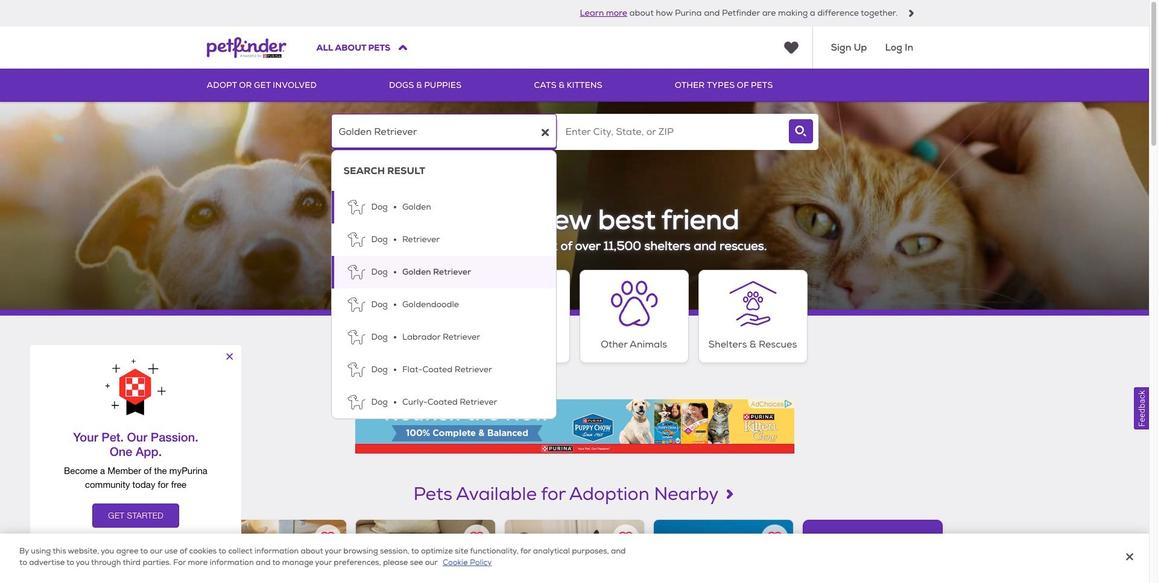 Task type: describe. For each thing, give the bounding box(es) containing it.
favorite famous image
[[469, 531, 484, 546]]

primary element
[[207, 69, 942, 102]]

favorite hot cereals 4 image
[[618, 531, 633, 546]]

Enter City, State, or ZIP text field
[[558, 114, 783, 150]]

9c2b2 image
[[907, 10, 915, 17]]

advertisement element
[[355, 400, 794, 454]]

nouveau, adoptable, adult male domestic short hair, in los angeles, ca. image
[[654, 520, 793, 584]]

animal search suggestions list box
[[331, 150, 556, 420]]

favorite nouveau image
[[767, 531, 782, 546]]

privacy alert dialog
[[0, 534, 1149, 584]]



Task type: locate. For each thing, give the bounding box(es) containing it.
option inside animal search suggestions list box
[[331, 256, 556, 289]]

hot cereals 4, adoptable, baby female domestic medium hair, in los angeles, ca. image
[[505, 520, 644, 584]]

Search Terrier, Kitten, etc. text field
[[331, 114, 556, 150]]

option
[[331, 256, 556, 289]]

favorite taco image
[[320, 531, 335, 546]]

taco, adoptable, baby male tabby & domestic short hair, in los angeles, ca. image
[[207, 520, 346, 584]]

petfinder logo image
[[207, 27, 286, 69]]

famous, adoptable, young female tabby & domestic short hair, in los angeles, ca. image
[[356, 520, 495, 584]]



Task type: vqa. For each thing, say whether or not it's contained in the screenshot.
"Soledad, adoptable Horse, Senior Male Paso Fino, 79 miles away." image
no



